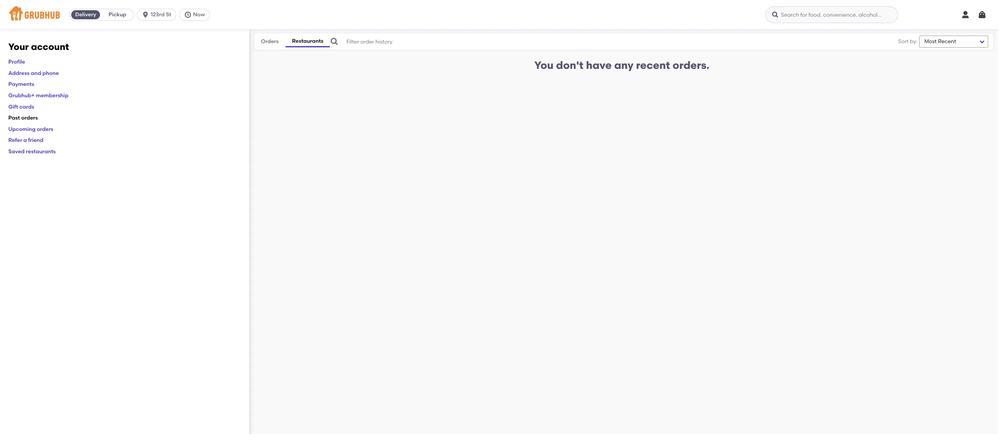 Task type: vqa. For each thing, say whether or not it's contained in the screenshot.
and
yes



Task type: locate. For each thing, give the bounding box(es) containing it.
svg image inside now button
[[184, 11, 192, 19]]

restaurants
[[292, 38, 323, 44]]

payments link
[[8, 81, 34, 88]]

delivery button
[[70, 9, 102, 21]]

st
[[166, 11, 171, 18]]

phone
[[42, 70, 59, 76]]

orders button
[[254, 36, 286, 47]]

main navigation navigation
[[0, 0, 998, 30]]

gift cards
[[8, 104, 34, 110]]

upcoming orders
[[8, 126, 53, 133]]

orders
[[21, 115, 38, 121], [37, 126, 53, 133]]

friend
[[28, 137, 43, 144]]

123rd st button
[[137, 9, 179, 21]]

grubhub+ membership link
[[8, 92, 68, 99]]

profile link
[[8, 59, 25, 65]]

orders up upcoming orders
[[21, 115, 38, 121]]

you don't have any recent orders.
[[534, 59, 710, 72]]

membership
[[36, 92, 68, 99]]

svg image
[[961, 10, 970, 19], [772, 11, 779, 19]]

now
[[193, 11, 205, 18]]

orders up friend
[[37, 126, 53, 133]]

don't
[[556, 59, 584, 72]]

1 vertical spatial orders
[[37, 126, 53, 133]]

123rd
[[151, 11, 165, 18]]

sort by:
[[898, 38, 918, 45]]

address
[[8, 70, 30, 76]]

123rd st
[[151, 11, 171, 18]]

your
[[8, 41, 29, 52]]

orders.
[[673, 59, 710, 72]]

now button
[[179, 9, 213, 21]]

saved restaurants
[[8, 148, 56, 155]]

you
[[534, 59, 554, 72]]

pickup button
[[102, 9, 133, 21]]

svg image
[[978, 10, 987, 19], [142, 11, 149, 19], [184, 11, 192, 19], [330, 37, 339, 46]]

0 vertical spatial orders
[[21, 115, 38, 121]]

any
[[614, 59, 634, 72]]

saved restaurants link
[[8, 148, 56, 155]]

sort
[[898, 38, 909, 45]]



Task type: describe. For each thing, give the bounding box(es) containing it.
payments
[[8, 81, 34, 88]]

and
[[31, 70, 41, 76]]

saved
[[8, 148, 25, 155]]

refer a friend
[[8, 137, 43, 144]]

Filter order history search field
[[330, 33, 880, 50]]

orders for upcoming orders
[[37, 126, 53, 133]]

past orders
[[8, 115, 38, 121]]

address and phone
[[8, 70, 59, 76]]

refer a friend link
[[8, 137, 43, 144]]

pickup
[[109, 11, 126, 18]]

past orders link
[[8, 115, 38, 121]]

your account
[[8, 41, 69, 52]]

orders for past orders
[[21, 115, 38, 121]]

Search for food, convenience, alcohol... search field
[[765, 6, 898, 23]]

grubhub+ membership
[[8, 92, 68, 99]]

delivery
[[75, 11, 96, 18]]

past
[[8, 115, 20, 121]]

recent
[[636, 59, 670, 72]]

restaurants button
[[286, 36, 330, 47]]

address and phone link
[[8, 70, 59, 76]]

by:
[[910, 38, 918, 45]]

refer
[[8, 137, 22, 144]]

grubhub+
[[8, 92, 35, 99]]

have
[[586, 59, 612, 72]]

cards
[[19, 104, 34, 110]]

restaurants
[[26, 148, 56, 155]]

profile
[[8, 59, 25, 65]]

account
[[31, 41, 69, 52]]

0 horizontal spatial svg image
[[772, 11, 779, 19]]

upcoming orders link
[[8, 126, 53, 133]]

svg image inside 123rd st button
[[142, 11, 149, 19]]

orders
[[261, 38, 279, 45]]

gift cards link
[[8, 104, 34, 110]]

a
[[23, 137, 27, 144]]

gift
[[8, 104, 18, 110]]

upcoming
[[8, 126, 35, 133]]

1 horizontal spatial svg image
[[961, 10, 970, 19]]



